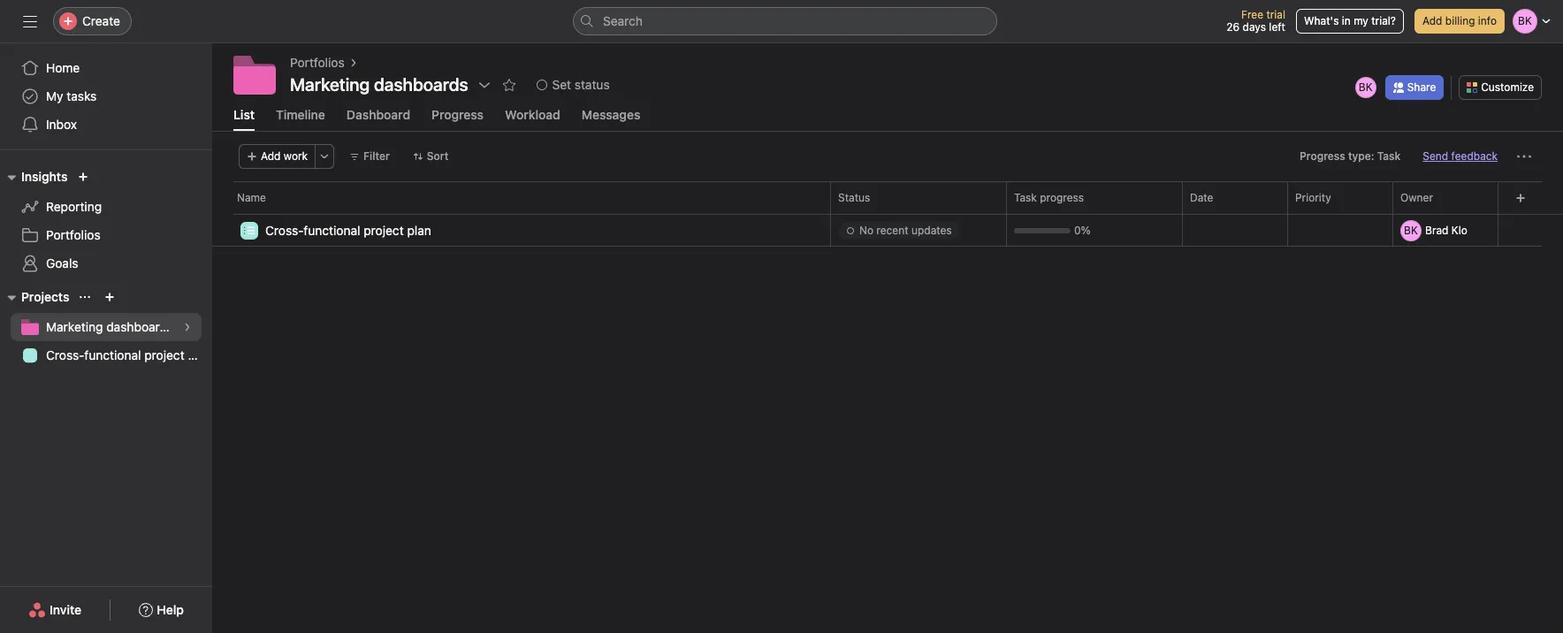 Task type: vqa. For each thing, say whether or not it's contained in the screenshot.
functional
yes



Task type: describe. For each thing, give the bounding box(es) containing it.
add work
[[261, 149, 308, 163]]

reporting
[[46, 199, 102, 214]]

days
[[1243, 20, 1266, 34]]

inbox link
[[11, 111, 202, 139]]

what's in my trial?
[[1304, 14, 1396, 27]]

dashboards
[[106, 319, 174, 334]]

add for add work
[[261, 149, 281, 163]]

2 row from the top
[[212, 213, 1564, 215]]

progress type: task button
[[1292, 144, 1409, 169]]

cell inside cross-functional project plan row
[[1393, 214, 1509, 247]]

share button
[[1386, 75, 1444, 99]]

trial?
[[1372, 14, 1396, 27]]

dashboard link
[[347, 107, 410, 131]]

row containing name
[[212, 181, 1564, 214]]

0 horizontal spatial project
[[144, 348, 185, 363]]

add work button
[[239, 144, 316, 169]]

set status button
[[528, 73, 618, 97]]

help
[[157, 602, 184, 617]]

cross-functional project plan row
[[212, 214, 1564, 249]]

workload
[[505, 107, 560, 122]]

26
[[1227, 20, 1240, 34]]

work
[[284, 149, 308, 163]]

1 vertical spatial portfolios link
[[11, 221, 202, 249]]

search button
[[573, 7, 998, 35]]

filter button
[[341, 144, 398, 169]]

0%
[[1074, 223, 1091, 237]]

recent
[[877, 223, 909, 237]]

what's
[[1304, 14, 1339, 27]]

set status
[[552, 77, 610, 92]]

feedback
[[1452, 149, 1498, 163]]

timeline
[[276, 107, 325, 122]]

plan inside "cell"
[[407, 222, 431, 237]]

project inside "cell"
[[364, 222, 404, 237]]

marketing dashboards
[[290, 74, 468, 95]]

share
[[1408, 80, 1436, 93]]

more actions image
[[319, 151, 330, 162]]

no
[[860, 223, 874, 237]]

show options, current sort, top image
[[80, 292, 91, 302]]

date
[[1190, 191, 1214, 204]]

create button
[[53, 7, 132, 35]]

my
[[1354, 14, 1369, 27]]

cross- inside 'projects' element
[[46, 348, 84, 363]]

search
[[603, 13, 643, 28]]

cross-functional project plan link inside 'projects' element
[[11, 341, 212, 370]]

invite
[[50, 602, 82, 617]]

cross-functional project plan cell
[[212, 214, 831, 249]]

priority
[[1296, 191, 1332, 204]]

billing
[[1446, 14, 1476, 27]]

sort button
[[405, 144, 457, 169]]

set
[[552, 77, 571, 92]]

list image
[[244, 225, 255, 236]]

progress link
[[432, 107, 484, 131]]

reporting link
[[11, 193, 202, 221]]

left
[[1269, 20, 1286, 34]]

brad klo
[[1426, 223, 1468, 237]]

goals link
[[11, 249, 202, 278]]

send feedback
[[1423, 149, 1498, 163]]

list link
[[233, 107, 255, 131]]

my
[[46, 88, 63, 103]]

tasks
[[67, 88, 97, 103]]

customize
[[1482, 80, 1534, 93]]

task inside row
[[1014, 191, 1037, 204]]

no recent updates
[[860, 223, 952, 237]]

customize button
[[1459, 75, 1542, 99]]

functional inside "cell"
[[304, 222, 360, 237]]

functional inside 'projects' element
[[84, 348, 141, 363]]

new image
[[78, 172, 89, 182]]

create
[[82, 13, 120, 28]]

owner
[[1401, 191, 1434, 204]]

portfolios inside 'insights' element
[[46, 227, 100, 242]]

bk inside cell
[[1404, 223, 1418, 237]]

home
[[46, 60, 80, 75]]

type:
[[1349, 149, 1375, 163]]

progress type: task
[[1300, 149, 1401, 163]]



Task type: locate. For each thing, give the bounding box(es) containing it.
cell containing bk
[[1393, 214, 1509, 247]]

marketing dashboards link
[[11, 313, 202, 341]]

functional
[[304, 222, 360, 237], [84, 348, 141, 363]]

plan down the sort dropdown button on the top of page
[[407, 222, 431, 237]]

0 horizontal spatial cross-
[[46, 348, 84, 363]]

0 vertical spatial plan
[[407, 222, 431, 237]]

add field image
[[1515, 193, 1526, 203]]

project
[[364, 222, 404, 237], [144, 348, 185, 363]]

cross-functional project plan down "dashboards"
[[46, 348, 212, 363]]

1 horizontal spatial cross-functional project plan
[[265, 222, 431, 237]]

marketing dashboards
[[46, 319, 174, 334]]

0 horizontal spatial bk
[[1359, 80, 1373, 93]]

1 vertical spatial cross-
[[46, 348, 84, 363]]

home link
[[11, 54, 202, 82]]

status
[[838, 191, 870, 204]]

1 horizontal spatial cross-
[[265, 222, 304, 237]]

what's in my trial? button
[[1296, 9, 1404, 34]]

1 vertical spatial cross-functional project plan
[[46, 348, 212, 363]]

1 horizontal spatial portfolios link
[[290, 53, 345, 73]]

in
[[1342, 14, 1351, 27]]

progress left type:
[[1300, 149, 1346, 163]]

cross-functional project plan inside cross-functional project plan link
[[46, 348, 212, 363]]

projects element
[[0, 281, 212, 373]]

1 horizontal spatial add
[[1423, 14, 1443, 27]]

insights button
[[0, 166, 68, 187]]

0 vertical spatial portfolios link
[[290, 53, 345, 73]]

bk left share button
[[1359, 80, 1373, 93]]

plan
[[407, 222, 431, 237], [188, 348, 212, 363]]

0 vertical spatial functional
[[304, 222, 360, 237]]

0 horizontal spatial plan
[[188, 348, 212, 363]]

1 vertical spatial functional
[[84, 348, 141, 363]]

1 vertical spatial plan
[[188, 348, 212, 363]]

row
[[212, 181, 1564, 214], [212, 213, 1564, 215]]

klo
[[1452, 223, 1468, 237]]

add to starred image
[[502, 78, 516, 92]]

1 horizontal spatial progress
[[1300, 149, 1346, 163]]

name
[[237, 191, 266, 204]]

task
[[1378, 149, 1401, 163], [1014, 191, 1037, 204]]

cross-functional project plan link down marketing dashboards
[[11, 341, 212, 370]]

cross-functional project plan link inside "cell"
[[265, 221, 431, 240]]

brad
[[1426, 223, 1449, 237]]

search list box
[[573, 7, 998, 35]]

task inside progress type: task dropdown button
[[1378, 149, 1401, 163]]

info
[[1479, 14, 1497, 27]]

send
[[1423, 149, 1449, 163]]

cross- inside "cell"
[[265, 222, 304, 237]]

new project or portfolio image
[[105, 292, 115, 302]]

cross-functional project plan
[[265, 222, 431, 237], [46, 348, 212, 363]]

free trial 26 days left
[[1227, 8, 1286, 34]]

cross-functional project plan down filter dropdown button at the left top of page
[[265, 222, 431, 237]]

my tasks link
[[11, 82, 202, 111]]

progress inside dropdown button
[[1300, 149, 1346, 163]]

workload link
[[505, 107, 560, 131]]

0 vertical spatial cross-functional project plan link
[[265, 221, 431, 240]]

cell
[[1393, 214, 1509, 247]]

0 horizontal spatial functional
[[84, 348, 141, 363]]

task progress
[[1014, 191, 1084, 204]]

projects
[[21, 289, 69, 304]]

1 horizontal spatial portfolios
[[290, 55, 345, 70]]

send feedback link
[[1423, 149, 1498, 164]]

my tasks
[[46, 88, 97, 103]]

add for add billing info
[[1423, 14, 1443, 27]]

1 horizontal spatial task
[[1378, 149, 1401, 163]]

add billing info button
[[1415, 9, 1505, 34]]

0 vertical spatial add
[[1423, 14, 1443, 27]]

projects button
[[0, 287, 69, 308]]

bk
[[1359, 80, 1373, 93], [1404, 223, 1418, 237]]

0 horizontal spatial portfolios link
[[11, 221, 202, 249]]

0 vertical spatial cross-
[[265, 222, 304, 237]]

project down see details, marketing dashboards image
[[144, 348, 185, 363]]

1 horizontal spatial bk
[[1404, 223, 1418, 237]]

cross- down marketing
[[46, 348, 84, 363]]

1 row from the top
[[212, 181, 1564, 214]]

1 horizontal spatial plan
[[407, 222, 431, 237]]

0 vertical spatial project
[[364, 222, 404, 237]]

bk left brad
[[1404, 223, 1418, 237]]

updates
[[912, 223, 952, 237]]

1 horizontal spatial functional
[[304, 222, 360, 237]]

add billing info
[[1423, 14, 1497, 27]]

1 vertical spatial task
[[1014, 191, 1037, 204]]

status
[[575, 77, 610, 92]]

portfolios link down reporting
[[11, 221, 202, 249]]

portfolios
[[290, 55, 345, 70], [46, 227, 100, 242]]

project down filter
[[364, 222, 404, 237]]

0 horizontal spatial progress
[[432, 107, 484, 122]]

1 horizontal spatial cross-functional project plan link
[[265, 221, 431, 240]]

remove image
[[1495, 225, 1505, 236]]

hide sidebar image
[[23, 14, 37, 28]]

no recent updates cell
[[830, 214, 1007, 247]]

cross- right list image
[[265, 222, 304, 237]]

add
[[1423, 14, 1443, 27], [261, 149, 281, 163]]

cross-
[[265, 222, 304, 237], [46, 348, 84, 363]]

portfolios up "timeline"
[[290, 55, 345, 70]]

add left billing
[[1423, 14, 1443, 27]]

task left "progress"
[[1014, 191, 1037, 204]]

show options image
[[477, 78, 491, 92]]

global element
[[0, 43, 212, 149]]

0 horizontal spatial task
[[1014, 191, 1037, 204]]

marketing
[[46, 319, 103, 334]]

0 vertical spatial task
[[1378, 149, 1401, 163]]

invite button
[[17, 594, 93, 626]]

0 vertical spatial cross-functional project plan
[[265, 222, 431, 237]]

task right type:
[[1378, 149, 1401, 163]]

cross-functional project plan link down filter dropdown button at the left top of page
[[265, 221, 431, 240]]

sort
[[427, 149, 449, 163]]

plan inside 'projects' element
[[188, 348, 212, 363]]

1 vertical spatial portfolios
[[46, 227, 100, 242]]

see details, marketing dashboards image
[[182, 322, 193, 333]]

messages
[[582, 107, 641, 122]]

insights element
[[0, 161, 212, 281]]

0 vertical spatial bk
[[1359, 80, 1373, 93]]

trial
[[1267, 8, 1286, 21]]

more actions image
[[1518, 149, 1532, 164]]

inbox
[[46, 117, 77, 132]]

free
[[1242, 8, 1264, 21]]

progress
[[432, 107, 484, 122], [1300, 149, 1346, 163]]

insights
[[21, 169, 68, 184]]

cross-functional project plan link
[[265, 221, 431, 240], [11, 341, 212, 370]]

0 horizontal spatial cross-functional project plan link
[[11, 341, 212, 370]]

functional down more actions icon
[[304, 222, 360, 237]]

messages link
[[582, 107, 641, 131]]

progress
[[1040, 191, 1084, 204]]

functional down marketing dashboards
[[84, 348, 141, 363]]

progress down show options image on the top of the page
[[432, 107, 484, 122]]

portfolios link up "timeline"
[[290, 53, 345, 73]]

1 vertical spatial bk
[[1404, 223, 1418, 237]]

cross-functional project plan inside cross-functional project plan "cell"
[[265, 222, 431, 237]]

portfolios down reporting
[[46, 227, 100, 242]]

dashboard
[[347, 107, 410, 122]]

1 vertical spatial progress
[[1300, 149, 1346, 163]]

0 vertical spatial portfolios
[[290, 55, 345, 70]]

progress for progress type: task
[[1300, 149, 1346, 163]]

filter
[[364, 149, 390, 163]]

goals
[[46, 256, 78, 271]]

plan down see details, marketing dashboards image
[[188, 348, 212, 363]]

portfolios link
[[290, 53, 345, 73], [11, 221, 202, 249]]

0 horizontal spatial add
[[261, 149, 281, 163]]

0 horizontal spatial cross-functional project plan
[[46, 348, 212, 363]]

progress for progress
[[432, 107, 484, 122]]

help button
[[128, 594, 195, 626]]

add left 'work'
[[261, 149, 281, 163]]

1 vertical spatial add
[[261, 149, 281, 163]]

0 horizontal spatial portfolios
[[46, 227, 100, 242]]

1 vertical spatial project
[[144, 348, 185, 363]]

1 vertical spatial cross-functional project plan link
[[11, 341, 212, 370]]

1 horizontal spatial project
[[364, 222, 404, 237]]

timeline link
[[276, 107, 325, 131]]

list
[[233, 107, 255, 122]]

0 vertical spatial progress
[[432, 107, 484, 122]]



